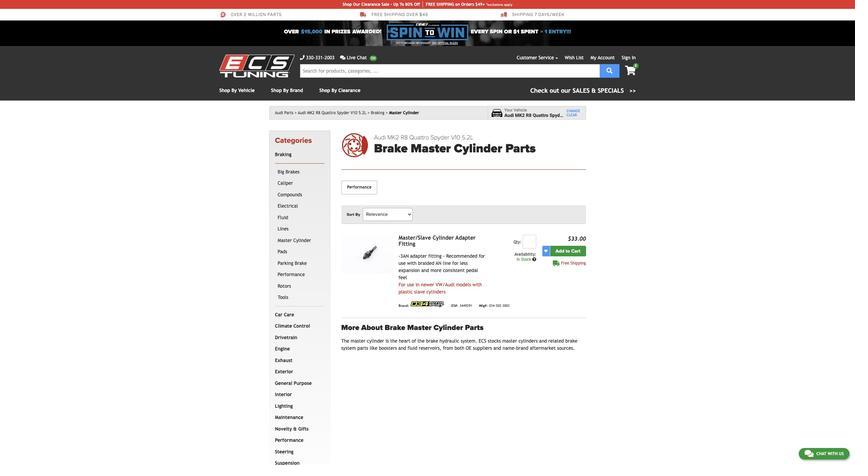 Task type: locate. For each thing, give the bounding box(es) containing it.
pads
[[278, 249, 287, 255]]

0 horizontal spatial spyder
[[337, 111, 350, 115]]

1 vertical spatial parts
[[357, 346, 368, 351]]

0 horizontal spatial free
[[372, 12, 383, 18]]

chat with us link
[[799, 449, 850, 460]]

performance link down gifts
[[274, 435, 323, 447]]

phone image
[[300, 55, 305, 60]]

0 horizontal spatial comments image
[[340, 55, 346, 60]]

audi inside audi mk2 r8 quattro spyder v10 5.2l brake master cylinder parts
[[374, 134, 386, 141]]

of
[[412, 339, 416, 344]]

0 vertical spatial performance
[[347, 185, 372, 190]]

1 horizontal spatial brake
[[566, 339, 578, 344]]

performance down novelty & gifts at the left bottom of the page
[[275, 438, 304, 444]]

clearance right the our
[[362, 2, 380, 7]]

$33.00
[[568, 236, 586, 242]]

2 horizontal spatial mk2
[[515, 113, 525, 118]]

live
[[347, 55, 356, 60]]

oe
[[466, 346, 472, 351]]

1 vertical spatial clearance
[[339, 88, 361, 93]]

in right sign
[[632, 55, 636, 60]]

tools
[[278, 295, 288, 301]]

shop for shop by brand
[[271, 88, 282, 93]]

customer service
[[517, 55, 554, 60]]

for up consistent
[[452, 261, 459, 266]]

1 vertical spatial for
[[452, 261, 459, 266]]

&
[[592, 87, 596, 94], [294, 427, 297, 432]]

1 vertical spatial performance
[[278, 272, 305, 278]]

1 horizontal spatial parts
[[465, 324, 484, 332]]

by up audi mk2 r8 quattro spyder v10 5.2l 'link'
[[332, 88, 337, 93]]

spyder for audi mk2 r8 quattro spyder v10 5.2l brake master cylinder parts
[[431, 134, 450, 141]]

2 brake from the left
[[566, 339, 578, 344]]

0 vertical spatial braking link
[[371, 111, 388, 115]]

audi parts link
[[275, 111, 297, 115]]

1 vertical spatial brake
[[295, 261, 307, 266]]

0 vertical spatial clearance
[[362, 2, 380, 7]]

1 vertical spatial braking
[[275, 152, 292, 158]]

shop inside shop our clearance sale - up to 80% off link
[[343, 2, 352, 7]]

1 horizontal spatial quattro
[[410, 134, 429, 141]]

audi
[[275, 111, 283, 115], [298, 111, 306, 115], [505, 113, 514, 118], [374, 134, 386, 141]]

parts right the million
[[268, 12, 282, 18]]

=
[[541, 28, 543, 35]]

by for clearance
[[332, 88, 337, 93]]

1 horizontal spatial master
[[503, 339, 517, 344]]

v10 inside audi mk2 r8 quattro spyder v10 5.2l brake master cylinder parts
[[451, 134, 460, 141]]

1 horizontal spatial use
[[407, 282, 414, 288]]

fluid
[[408, 346, 418, 351]]

audi for audi mk2 r8 quattro spyder v10 5.2l
[[298, 111, 306, 115]]

over
[[231, 12, 243, 18], [284, 28, 299, 35]]

ecs tuning 'spin to win' contest logo image
[[387, 23, 468, 40]]

1 horizontal spatial clearance
[[362, 2, 380, 7]]

customer
[[517, 55, 537, 60]]

- left up
[[391, 2, 392, 7]]

parts left like
[[357, 346, 368, 351]]

to
[[566, 248, 570, 254]]

0 horizontal spatial parts
[[268, 12, 282, 18]]

cylinders inside the -3an adapter fitting - recommended for use with braided an line for less expansion and more consistent pedal feel for use in newer vw/audi models with plastic slave cylinders
[[427, 289, 446, 295]]

0 horizontal spatial master
[[351, 339, 366, 344]]

1 horizontal spatial 5.2l
[[462, 134, 473, 141]]

1 the from the left
[[390, 339, 398, 344]]

fitting
[[428, 254, 442, 259]]

sign in
[[622, 55, 636, 60]]

comments image inside chat with us link
[[805, 450, 814, 458]]

1 vertical spatial in
[[517, 257, 520, 262]]

vehicle right your
[[514, 108, 527, 113]]

and up the "aftermarket"
[[539, 339, 547, 344]]

an
[[436, 261, 442, 266]]

parts
[[268, 12, 282, 18], [357, 346, 368, 351]]

with right models
[[473, 282, 482, 288]]

& left gifts
[[294, 427, 297, 432]]

2003
[[325, 55, 335, 60]]

1 vertical spatial braking link
[[274, 149, 323, 161]]

free inside 'free shipping over $49' link
[[372, 12, 383, 18]]

the right of
[[418, 339, 425, 344]]

2 horizontal spatial parts
[[506, 141, 536, 156]]

caliper
[[278, 181, 293, 186]]

0 horizontal spatial clearance
[[339, 88, 361, 93]]

stocks
[[488, 339, 501, 344]]

sales & specials link
[[531, 86, 636, 95]]

2 horizontal spatial r8
[[526, 113, 532, 118]]

1 horizontal spatial braking
[[371, 111, 385, 115]]

- down fitting
[[399, 254, 400, 259]]

vehicle down ecs tuning image at the top left of page
[[238, 88, 255, 93]]

system.
[[461, 339, 477, 344]]

braided
[[418, 261, 435, 266]]

0 horizontal spatial &
[[294, 427, 297, 432]]

& inside "novelty & gifts" link
[[294, 427, 297, 432]]

comments image
[[340, 55, 346, 60], [805, 450, 814, 458]]

0 horizontal spatial v10
[[351, 111, 357, 115]]

in left the prizes at top
[[324, 28, 330, 35]]

necessary.
[[416, 42, 432, 45]]

0 horizontal spatial 5.2l
[[359, 111, 366, 115]]

shop
[[343, 2, 352, 7], [219, 88, 230, 93], [271, 88, 282, 93], [319, 88, 330, 93]]

0 vertical spatial cylinders
[[427, 289, 446, 295]]

shipping left 7
[[512, 12, 533, 18]]

see official rules link
[[432, 41, 458, 45]]

master/slave cylinder adapter fitting
[[399, 235, 476, 247]]

master up name-
[[503, 339, 517, 344]]

1 horizontal spatial chat
[[817, 452, 827, 457]]

2 the from the left
[[418, 339, 425, 344]]

parts inside audi mk2 r8 quattro spyder v10 5.2l brake master cylinder parts
[[506, 141, 536, 156]]

brake up the 'reservoirs,'
[[426, 339, 438, 344]]

master cylinder
[[389, 111, 419, 115], [278, 238, 311, 243]]

car care
[[275, 312, 294, 318]]

2 horizontal spatial -
[[443, 254, 445, 259]]

with left us
[[828, 452, 838, 457]]

performance down the parking brake on the bottom left of the page
[[278, 272, 305, 278]]

apply
[[504, 3, 513, 6]]

electrical link
[[276, 201, 323, 212]]

change clear
[[567, 109, 580, 117]]

shipping down cart
[[571, 261, 586, 266]]

no purchase necessary. see official rules .
[[397, 42, 459, 45]]

shop for shop by clearance
[[319, 88, 330, 93]]

in
[[632, 55, 636, 60], [517, 257, 520, 262]]

2 vertical spatial with
[[828, 452, 838, 457]]

- for use
[[443, 254, 445, 259]]

brake
[[426, 339, 438, 344], [566, 339, 578, 344]]

free down shop our clearance sale - up to 80% off
[[372, 12, 383, 18]]

braking subcategories element
[[275, 163, 325, 307]]

2
[[244, 12, 247, 18]]

0 vertical spatial comments image
[[340, 55, 346, 60]]

1 vertical spatial cylinders
[[519, 339, 538, 344]]

for right recommended
[[479, 254, 485, 259]]

1 vertical spatial shipping
[[571, 261, 586, 266]]

2 horizontal spatial v10
[[565, 113, 574, 118]]

related
[[549, 339, 564, 344]]

1 horizontal spatial cylinders
[[519, 339, 538, 344]]

change
[[567, 109, 580, 113]]

0 horizontal spatial chat
[[357, 55, 367, 60]]

1 horizontal spatial in
[[416, 282, 420, 288]]

1 vertical spatial master cylinder
[[278, 238, 311, 243]]

audi mk2 r8 quattro spyder v10 5.2l brake master cylinder parts
[[374, 134, 536, 156]]

clearance for our
[[362, 2, 380, 7]]

2 horizontal spatial with
[[828, 452, 838, 457]]

0 horizontal spatial quattro
[[322, 111, 336, 115]]

more
[[431, 268, 442, 273]]

performance link up sort by
[[341, 181, 377, 195]]

330-331-2003 link
[[300, 54, 335, 61]]

0 horizontal spatial r8
[[316, 111, 320, 115]]

*exclusions
[[486, 3, 503, 6]]

0 vertical spatial over
[[231, 12, 243, 18]]

None number field
[[523, 235, 537, 249]]

is
[[386, 339, 389, 344]]

2 vertical spatial performance link
[[274, 435, 323, 447]]

over 2 million parts link
[[219, 12, 282, 18]]

free shipping over $49
[[372, 12, 428, 18]]

2 master from the left
[[503, 339, 517, 344]]

in left stock
[[517, 257, 520, 262]]

comments image left 'chat with us'
[[805, 450, 814, 458]]

v10 for audi mk2 r8 quattro spyder v10 5.2l
[[351, 111, 357, 115]]

in up slave
[[416, 282, 420, 288]]

cylinder inside audi mk2 r8 quattro spyder v10 5.2l brake master cylinder parts
[[454, 141, 502, 156]]

over left the 2
[[231, 12, 243, 18]]

0 vertical spatial parts
[[284, 111, 294, 115]]

master inside "braking subcategories" element
[[278, 238, 292, 243]]

5.2l for audi mk2 r8 quattro spyder v10 5.2l brake master cylinder parts
[[462, 134, 473, 141]]

us
[[839, 452, 844, 457]]

1 vertical spatial parts
[[506, 141, 536, 156]]

clearance
[[362, 2, 380, 7], [339, 88, 361, 93]]

the right is
[[390, 339, 398, 344]]

for
[[479, 254, 485, 259], [452, 261, 459, 266]]

0 vertical spatial in
[[324, 28, 330, 35]]

brake up sources.
[[566, 339, 578, 344]]

over 2 million parts
[[231, 12, 282, 18]]

comments image left live
[[340, 55, 346, 60]]

big brakes link
[[276, 167, 323, 178]]

and down braided
[[421, 268, 429, 273]]

es#:
[[452, 304, 458, 308]]

change link
[[567, 109, 580, 113]]

1 vertical spatial over
[[284, 28, 299, 35]]

1 horizontal spatial v10
[[451, 134, 460, 141]]

shop for shop by vehicle
[[219, 88, 230, 93]]

performance up sort by
[[347, 185, 372, 190]]

use right for
[[407, 282, 414, 288]]

0 horizontal spatial shipping
[[512, 12, 533, 18]]

list
[[576, 55, 584, 60]]

1 horizontal spatial over
[[284, 28, 299, 35]]

5.2l inside audi mk2 r8 quattro spyder v10 5.2l brake master cylinder parts
[[462, 134, 473, 141]]

0 vertical spatial vehicle
[[238, 88, 255, 93]]

0 horizontal spatial -
[[391, 2, 392, 7]]

r8 inside audi mk2 r8 quattro spyder v10 5.2l brake master cylinder parts
[[401, 134, 408, 141]]

name-
[[503, 346, 516, 351]]

stock
[[521, 257, 531, 262]]

0 horizontal spatial parts
[[284, 111, 294, 115]]

by left brand
[[283, 88, 289, 93]]

comments image for live
[[340, 55, 346, 60]]

0 horizontal spatial master cylinder
[[278, 238, 311, 243]]

0 vertical spatial chat
[[357, 55, 367, 60]]

& right sales
[[592, 87, 596, 94]]

quattro inside your vehicle audi mk2 r8 quattro spyder v10 5.2l
[[533, 113, 549, 118]]

mk2 inside audi mk2 r8 quattro spyder v10 5.2l brake master cylinder parts
[[388, 134, 399, 141]]

my account
[[591, 55, 615, 60]]

1 vertical spatial free
[[561, 261, 569, 266]]

add to cart button
[[550, 246, 586, 257]]

shop by vehicle link
[[219, 88, 255, 93]]

cylinders down newer
[[427, 289, 446, 295]]

by down ecs tuning image at the top left of page
[[232, 88, 237, 93]]

0 horizontal spatial cylinders
[[427, 289, 446, 295]]

chat left us
[[817, 452, 827, 457]]

mk2 inside your vehicle audi mk2 r8 quattro spyder v10 5.2l
[[515, 113, 525, 118]]

audi mk2 r8 quattro spyder v10 5.2l link
[[298, 111, 370, 115]]

1 horizontal spatial comments image
[[805, 450, 814, 458]]

0 vertical spatial brake
[[374, 141, 408, 156]]

1 vertical spatial chat
[[817, 452, 827, 457]]

0 horizontal spatial use
[[399, 261, 406, 266]]

1 vertical spatial vehicle
[[514, 108, 527, 113]]

chat right live
[[357, 55, 367, 60]]

1 vertical spatial comments image
[[805, 450, 814, 458]]

0 horizontal spatial brake
[[426, 339, 438, 344]]

034motorsport - corporate logo image
[[411, 301, 445, 308]]

account
[[598, 55, 615, 60]]

1 vertical spatial in
[[416, 282, 420, 288]]

system
[[341, 346, 356, 351]]

free
[[426, 2, 435, 7]]

use down 3an
[[399, 261, 406, 266]]

1 vertical spatial with
[[473, 282, 482, 288]]

0 horizontal spatial for
[[452, 261, 459, 266]]

parts inside 'the master cylinder is the heart of the brake hydraulic system. ecs stocks master cylinders and related brake system parts like boosters and fluid reservoirs, from both oe suppliers and name-brand aftermarket sources.'
[[357, 346, 368, 351]]

free shipping
[[561, 261, 586, 266]]

0 horizontal spatial the
[[390, 339, 398, 344]]

clearance up audi mk2 r8 quattro spyder v10 5.2l 'link'
[[339, 88, 361, 93]]

shop by clearance link
[[319, 88, 361, 93]]

and
[[421, 268, 429, 273], [539, 339, 547, 344], [399, 346, 406, 351], [494, 346, 501, 351]]

free for free shipping
[[561, 261, 569, 266]]

more about brake master cylinder parts
[[341, 324, 484, 332]]

0 vertical spatial &
[[592, 87, 596, 94]]

with up expansion
[[407, 261, 417, 266]]

0 horizontal spatial over
[[231, 12, 243, 18]]

0 horizontal spatial mk2
[[307, 111, 315, 115]]

1 horizontal spatial the
[[418, 339, 425, 344]]

purchase
[[401, 42, 415, 45]]

braking inside category navigation element
[[275, 152, 292, 158]]

shop our clearance sale - up to 80% off
[[343, 2, 420, 7]]

or
[[504, 28, 512, 35]]

cylinders
[[427, 289, 446, 295], [519, 339, 538, 344]]

& for sales
[[592, 87, 596, 94]]

1 horizontal spatial spyder
[[431, 134, 450, 141]]

- up line
[[443, 254, 445, 259]]

free down to in the right bottom of the page
[[561, 261, 569, 266]]

tools link
[[276, 292, 323, 304]]

master up system
[[351, 339, 366, 344]]

r8 for audi mk2 r8 quattro spyder v10 5.2l brake master cylinder parts
[[401, 134, 408, 141]]

es#3449291 - 034-502-3003 - master/slave cylinder adapter fitting - -3an adapter fitting - recommended for use with braided an line for less expansion and more consistent pedal feel - 034motorsport - audi image
[[341, 235, 393, 274]]

5.2l inside your vehicle audi mk2 r8 quattro spyder v10 5.2l
[[575, 113, 584, 118]]

0 horizontal spatial with
[[407, 261, 417, 266]]

0 vertical spatial in
[[632, 55, 636, 60]]

1 horizontal spatial parts
[[357, 346, 368, 351]]

0 vertical spatial with
[[407, 261, 417, 266]]

comments image inside live chat link
[[340, 55, 346, 60]]

2 horizontal spatial quattro
[[533, 113, 549, 118]]

over for over 2 million parts
[[231, 12, 243, 18]]

cylinders up brand
[[519, 339, 538, 344]]

quattro inside audi mk2 r8 quattro spyder v10 5.2l brake master cylinder parts
[[410, 134, 429, 141]]

master/slave cylinder adapter fitting link
[[399, 235, 476, 247]]

over left $15,000
[[284, 28, 299, 35]]

live chat link
[[340, 54, 377, 61]]

ping
[[445, 2, 454, 7]]

sale
[[382, 2, 390, 7]]

master
[[389, 111, 402, 115], [411, 141, 451, 156], [278, 238, 292, 243], [407, 324, 432, 332]]

spyder inside your vehicle audi mk2 r8 quattro spyder v10 5.2l
[[550, 113, 564, 118]]

1 horizontal spatial free
[[561, 261, 569, 266]]

1 horizontal spatial for
[[479, 254, 485, 259]]

performance link down the parking brake on the bottom left of the page
[[276, 270, 323, 281]]

free shipping over $49 link
[[360, 12, 428, 18]]

& inside sales & specials link
[[592, 87, 596, 94]]

ecs tuning image
[[219, 55, 295, 78]]

by for vehicle
[[232, 88, 237, 93]]

1 horizontal spatial mk2
[[388, 134, 399, 141]]

spyder inside audi mk2 r8 quattro spyder v10 5.2l brake master cylinder parts
[[431, 134, 450, 141]]



Task type: describe. For each thing, give the bounding box(es) containing it.
rotors link
[[276, 281, 323, 292]]

steering
[[275, 450, 294, 455]]

sources.
[[557, 346, 575, 351]]

spyder for audi mk2 r8 quattro spyder v10 5.2l
[[337, 111, 350, 115]]

3an
[[400, 254, 409, 259]]

your
[[505, 108, 513, 113]]

electrical
[[278, 204, 298, 209]]

customer service button
[[517, 54, 558, 61]]

add to wish list image
[[544, 250, 548, 253]]

0 horizontal spatial in
[[517, 257, 520, 262]]

general
[[275, 381, 292, 386]]

free for free shipping over $49
[[372, 12, 383, 18]]

and inside the -3an adapter fitting - recommended for use with braided an line for less expansion and more consistent pedal feel for use in newer vw/audi models with plastic slave cylinders
[[421, 268, 429, 273]]

orders
[[461, 2, 474, 7]]

general purpose
[[275, 381, 312, 386]]

shopping cart image
[[625, 66, 636, 75]]

- for 80%
[[391, 2, 392, 7]]

0
[[635, 64, 637, 68]]

our
[[353, 2, 360, 7]]

exterior
[[275, 370, 293, 375]]

drivetrain link
[[274, 333, 323, 344]]

over $15,000 in prizes
[[284, 28, 351, 35]]

1 horizontal spatial -
[[399, 254, 400, 259]]

es#: 3449291
[[452, 304, 472, 308]]

about
[[361, 324, 383, 332]]

see
[[432, 42, 437, 45]]

rotors
[[278, 284, 291, 289]]

shipping
[[384, 12, 405, 18]]

v10 inside your vehicle audi mk2 r8 quattro spyder v10 5.2l
[[565, 113, 574, 118]]

parking
[[278, 261, 293, 266]]

v10 for audi mk2 r8 quattro spyder v10 5.2l brake master cylinder parts
[[451, 134, 460, 141]]

r8 inside your vehicle audi mk2 r8 quattro spyder v10 5.2l
[[526, 113, 532, 118]]

more
[[341, 324, 359, 332]]

adapter
[[456, 235, 476, 241]]

2 vertical spatial parts
[[465, 324, 484, 332]]

engine
[[275, 347, 290, 352]]

free ship ping on orders $49+ *exclusions apply
[[426, 2, 513, 7]]

big brakes
[[278, 169, 300, 175]]

1 vertical spatial use
[[407, 282, 414, 288]]

0 horizontal spatial braking link
[[274, 149, 323, 161]]

climate
[[275, 324, 292, 329]]

specials
[[598, 87, 624, 94]]

every
[[471, 28, 489, 35]]

quattro for audi mk2 r8 quattro spyder v10 5.2l brake master cylinder parts
[[410, 134, 429, 141]]

master cylinder inside "braking subcategories" element
[[278, 238, 311, 243]]

quattro for audi mk2 r8 quattro spyder v10 5.2l
[[322, 111, 336, 115]]

by right sort on the left
[[356, 212, 360, 217]]

audi for audi parts
[[275, 111, 283, 115]]

0 vertical spatial braking
[[371, 111, 385, 115]]

fluid link
[[276, 212, 323, 224]]

and down stocks
[[494, 346, 501, 351]]

caliper link
[[276, 178, 323, 189]]

2 vertical spatial brake
[[385, 324, 405, 332]]

5.2l for audi mk2 r8 quattro spyder v10 5.2l
[[359, 111, 366, 115]]

0 link
[[620, 63, 639, 76]]

0 vertical spatial shipping
[[512, 12, 533, 18]]

1 master from the left
[[351, 339, 366, 344]]

parts inside over 2 million parts link
[[268, 12, 282, 18]]

exterior link
[[274, 367, 323, 378]]

by for brand
[[283, 88, 289, 93]]

vehicle inside your vehicle audi mk2 r8 quattro spyder v10 5.2l
[[514, 108, 527, 113]]

1 brake from the left
[[426, 339, 438, 344]]

gifts
[[298, 427, 309, 432]]

compounds link
[[276, 189, 323, 201]]

audi mk2 r8 quattro spyder v10 5.2l
[[298, 111, 366, 115]]

availability:
[[515, 252, 537, 257]]

sign
[[622, 55, 631, 60]]

no
[[397, 42, 401, 45]]

performance inside "braking subcategories" element
[[278, 272, 305, 278]]

comments image for chat
[[805, 450, 814, 458]]

shipping 7 days/week
[[512, 12, 565, 18]]

newer
[[421, 282, 434, 288]]

0 vertical spatial performance link
[[341, 181, 377, 195]]

search image
[[607, 67, 613, 74]]

0 horizontal spatial vehicle
[[238, 88, 255, 93]]

$15,000
[[301, 28, 322, 35]]

question circle image
[[532, 258, 537, 262]]

exhaust link
[[274, 355, 323, 367]]

fitting
[[399, 241, 415, 247]]

models
[[456, 282, 471, 288]]

034-
[[489, 304, 496, 308]]

aftermarket
[[530, 346, 556, 351]]

0 vertical spatial for
[[479, 254, 485, 259]]

shop for shop our clearance sale - up to 80% off
[[343, 2, 352, 7]]

for
[[399, 282, 406, 288]]

audi inside your vehicle audi mk2 r8 quattro spyder v10 5.2l
[[505, 113, 514, 118]]

over for over $15,000 in prizes
[[284, 28, 299, 35]]

cylinder inside master/slave cylinder adapter fitting
[[433, 235, 454, 241]]

-3an adapter fitting - recommended for use with braided an line for less expansion and more consistent pedal feel for use in newer vw/audi models with plastic slave cylinders
[[399, 254, 485, 295]]

maintenance link
[[274, 413, 323, 424]]

heart
[[399, 339, 410, 344]]

clearance for by
[[339, 88, 361, 93]]

cylinders inside 'the master cylinder is the heart of the brake hydraulic system. ecs stocks master cylinders and related brake system parts like boosters and fluid reservoirs, from both oe suppliers and name-brand aftermarket sources.'
[[519, 339, 538, 344]]

1 horizontal spatial master cylinder
[[389, 111, 419, 115]]

cylinder inside "braking subcategories" element
[[293, 238, 311, 243]]

1 horizontal spatial in
[[632, 55, 636, 60]]

mk2 for audi mk2 r8 quattro spyder v10 5.2l
[[307, 111, 315, 115]]

and down heart
[[399, 346, 406, 351]]

2 vertical spatial performance
[[275, 438, 304, 444]]

slave
[[414, 289, 425, 295]]

brake inside "link"
[[295, 261, 307, 266]]

brakes
[[286, 169, 300, 175]]

& for novelty
[[294, 427, 297, 432]]

502-
[[496, 304, 503, 308]]

Search text field
[[300, 64, 600, 78]]

hydraulic
[[440, 339, 459, 344]]

audi for audi mk2 r8 quattro spyder v10 5.2l brake master cylinder parts
[[374, 134, 386, 141]]

prizes
[[332, 28, 351, 35]]

plastic
[[399, 289, 413, 295]]

1 horizontal spatial with
[[473, 282, 482, 288]]

mk2 for audi mk2 r8 quattro spyder v10 5.2l brake master cylinder parts
[[388, 134, 399, 141]]

1 horizontal spatial shipping
[[571, 261, 586, 266]]

r8 for audi mk2 r8 quattro spyder v10 5.2l
[[316, 111, 320, 115]]

parking brake link
[[276, 258, 323, 270]]

vw/audi
[[436, 282, 455, 288]]

7
[[535, 12, 537, 18]]

interior link
[[274, 390, 323, 401]]

novelty & gifts link
[[274, 424, 323, 435]]

330-
[[306, 55, 315, 60]]

1 vertical spatial performance link
[[276, 270, 323, 281]]

car
[[275, 312, 283, 318]]

lighting link
[[274, 401, 323, 413]]

categories
[[275, 136, 312, 145]]

compounds
[[278, 192, 302, 198]]

0 vertical spatial use
[[399, 261, 406, 266]]

master inside audi mk2 r8 quattro spyder v10 5.2l brake master cylinder parts
[[411, 141, 451, 156]]

entry!!!
[[549, 28, 571, 35]]

0 horizontal spatial in
[[324, 28, 330, 35]]

audi parts
[[275, 111, 294, 115]]

brake inside audi mk2 r8 quattro spyder v10 5.2l brake master cylinder parts
[[374, 141, 408, 156]]

in inside the -3an adapter fitting - recommended for use with braided an line for less expansion and more consistent pedal feel for use in newer vw/audi models with plastic slave cylinders
[[416, 282, 420, 288]]

big
[[278, 169, 284, 175]]

sort by
[[347, 212, 360, 217]]

category navigation element
[[269, 131, 330, 466]]

shop by brand
[[271, 88, 303, 93]]

mfg#:
[[479, 304, 488, 308]]

over
[[407, 12, 418, 18]]

shop our clearance sale - up to 80% off link
[[343, 1, 423, 8]]

days/week
[[539, 12, 565, 18]]

$49+
[[475, 2, 485, 7]]

cylinder
[[367, 339, 384, 344]]

330-331-2003
[[306, 55, 335, 60]]

1 horizontal spatial braking link
[[371, 111, 388, 115]]

pads link
[[276, 247, 323, 258]]

million
[[248, 12, 266, 18]]

spin
[[490, 28, 503, 35]]

1
[[545, 28, 547, 35]]

both
[[455, 346, 464, 351]]

drivetrain
[[275, 335, 297, 341]]



Task type: vqa. For each thing, say whether or not it's contained in the screenshot.
General Purpose link
yes



